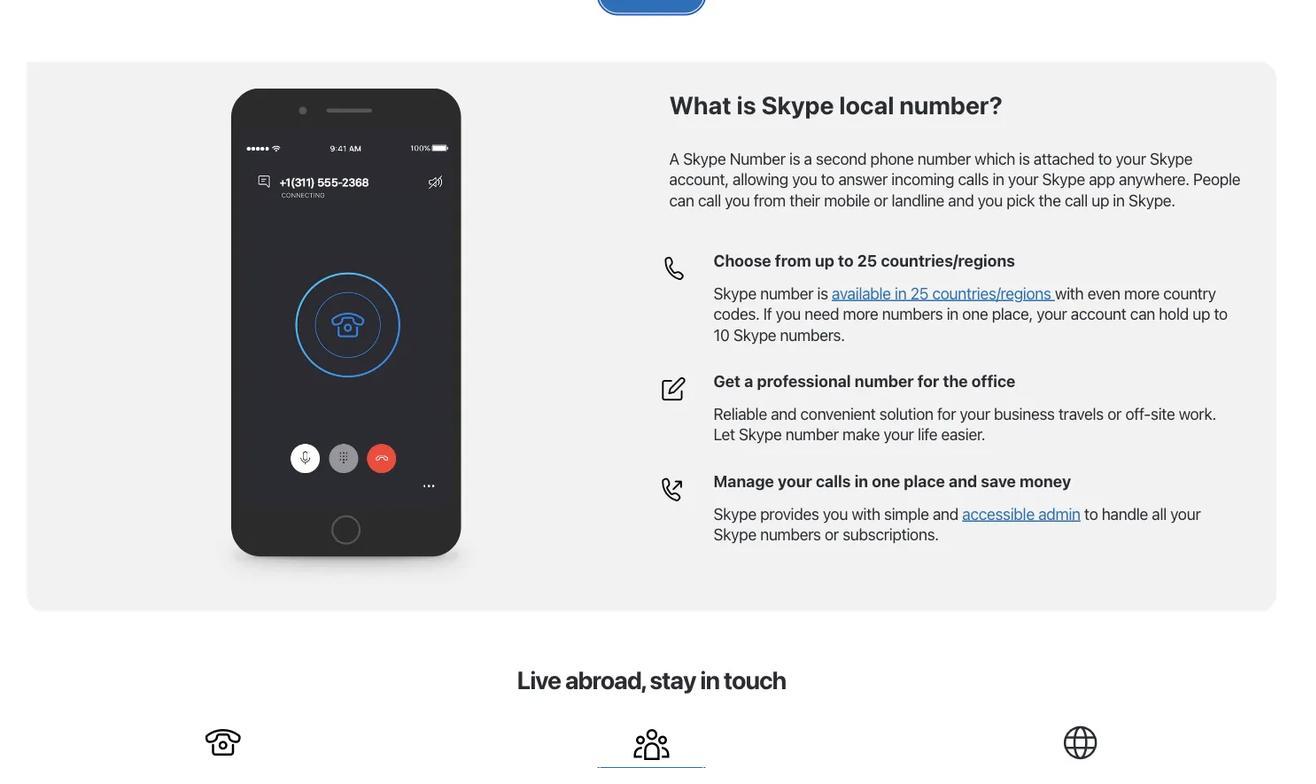 Task type: describe. For each thing, give the bounding box(es) containing it.
save
[[981, 472, 1016, 491]]

in down the which
[[992, 170, 1004, 189]]

skype inside with even more country codes. if you need more numbers in one place, your account can hold up to 10 skype numbers.
[[733, 325, 776, 344]]

account
[[1071, 304, 1126, 323]]

anywhere.
[[1119, 170, 1189, 189]]

0 horizontal spatial one
[[872, 472, 900, 491]]

to inside to handle all your skype numbers or subscriptions.
[[1084, 504, 1098, 523]]

what
[[669, 90, 731, 119]]

number
[[730, 149, 785, 168]]

in right stay
[[700, 665, 719, 694]]

let
[[714, 425, 735, 444]]

travels
[[1058, 404, 1104, 423]]

life
[[918, 425, 937, 444]]

to handle all your skype numbers or subscriptions.
[[714, 504, 1201, 544]]

abroad,
[[565, 665, 645, 694]]

your inside to handle all your skype numbers or subscriptions.
[[1170, 504, 1201, 523]]

the inside a skype number is a second phone number which is attached to your skype account, allowing you to answer incoming calls in your skype app anywhere. people can call you from their mobile or landline and you pick the call up in skype.
[[1039, 190, 1061, 210]]

incoming
[[891, 170, 954, 189]]

in down app
[[1113, 190, 1125, 210]]

is up need
[[817, 283, 828, 303]]

live
[[517, 665, 561, 694]]

touch
[[724, 665, 786, 694]]

from inside a skype number is a second phone number which is attached to your skype account, allowing you to answer incoming calls in your skype app anywhere. people can call you from their mobile or landline and you pick the call up in skype.
[[753, 190, 786, 210]]

a skype number is a second phone number which is attached to your skype account, allowing you to answer incoming calls in your skype app anywhere. people can call you from their mobile or landline and you pick the call up in skype.
[[669, 149, 1240, 210]]

you left pick
[[978, 190, 1003, 210]]

number up if
[[760, 283, 813, 303]]

0 horizontal spatial a
[[744, 372, 753, 391]]

1 vertical spatial from
[[775, 251, 811, 270]]

phone
[[870, 149, 914, 168]]

landline
[[892, 190, 944, 210]]

and inside a skype number is a second phone number which is attached to your skype account, allowing you to answer incoming calls in your skype app anywhere. people can call you from their mobile or landline and you pick the call up in skype.
[[948, 190, 974, 210]]

admin
[[1038, 504, 1081, 523]]

work.
[[1179, 404, 1216, 423]]

people
[[1193, 170, 1240, 189]]

subscriptions.
[[843, 525, 939, 544]]

stay
[[650, 665, 696, 694]]

professional
[[757, 372, 851, 391]]

1 vertical spatial 25
[[910, 283, 929, 303]]

site
[[1151, 404, 1175, 423]]

1 call from the left
[[698, 190, 721, 210]]

skype inside reliable and convenient solution for your business travels or off-site work. let skype number make your life easier.
[[739, 425, 782, 444]]

is right what
[[737, 90, 756, 119]]

1 vertical spatial with
[[852, 504, 880, 523]]

codes.
[[714, 304, 760, 323]]

local
[[839, 90, 894, 119]]

place,
[[992, 304, 1033, 323]]

get a professional number for the office
[[714, 372, 1015, 391]]

can inside a skype number is a second phone number which is attached to your skype account, allowing you to answer incoming calls in your skype app anywhere. people can call you from their mobile or landline and you pick the call up in skype.
[[669, 190, 694, 210]]

all
[[1152, 504, 1167, 523]]

0 horizontal spatial the
[[943, 372, 968, 391]]

number up solution
[[855, 372, 914, 391]]

attached
[[1034, 149, 1094, 168]]

skype provides you with simple and accessible admin
[[714, 504, 1081, 523]]

or inside reliable and convenient solution for your business travels or off-site work. let skype number make your life easier.
[[1107, 404, 1122, 423]]

country
[[1163, 283, 1216, 303]]

your up anywhere.
[[1116, 149, 1146, 168]]

available
[[832, 283, 891, 303]]

need
[[805, 304, 839, 323]]

you down allowing
[[725, 190, 750, 210]]

can inside with even more country codes. if you need more numbers in one place, your account can hold up to 10 skype numbers.
[[1130, 304, 1155, 323]]

money
[[1020, 472, 1071, 491]]

accessible
[[962, 504, 1035, 523]]

in inside with even more country codes. if you need more numbers in one place, your account can hold up to 10 skype numbers.
[[947, 304, 958, 323]]

app
[[1089, 170, 1115, 189]]

you right provides
[[823, 504, 848, 523]]

live abroad, stay in touch
[[517, 665, 786, 694]]

your up provides
[[778, 472, 812, 491]]

a
[[669, 149, 679, 168]]

you up their on the top right
[[792, 170, 817, 189]]



Task type: vqa. For each thing, say whether or not it's contained in the screenshot.
Answer
yes



Task type: locate. For each thing, give the bounding box(es) containing it.
1 horizontal spatial can
[[1130, 304, 1155, 323]]

one inside with even more country codes. if you need more numbers in one place, your account can hold up to 10 skype numbers.
[[962, 304, 988, 323]]

business
[[994, 404, 1055, 423]]

or inside a skype number is a second phone number which is attached to your skype account, allowing you to answer incoming calls in your skype app anywhere. people can call you from their mobile or landline and you pick the call up in skype.
[[874, 190, 888, 210]]

numbers inside with even more country codes. if you need more numbers in one place, your account can hold up to 10 skype numbers.
[[882, 304, 943, 323]]

calls
[[958, 170, 989, 189], [816, 472, 851, 491]]

1 vertical spatial one
[[872, 472, 900, 491]]

skype number is available in 25 countries/regions
[[714, 283, 1055, 303]]

number inside a skype number is a second phone number which is attached to your skype account, allowing you to answer incoming calls in your skype app anywhere. people can call you from their mobile or landline and you pick the call up in skype.
[[918, 149, 971, 168]]

0 horizontal spatial 25
[[857, 251, 877, 270]]

1 vertical spatial the
[[943, 372, 968, 391]]

manage your calls in one place and save money
[[714, 472, 1071, 491]]

1 horizontal spatial a
[[804, 149, 812, 168]]

1 horizontal spatial more
[[1124, 283, 1160, 303]]

1 vertical spatial numbers
[[760, 525, 821, 544]]

1 horizontal spatial numbers
[[882, 304, 943, 323]]

the left the office
[[943, 372, 968, 391]]

and down professional
[[771, 404, 797, 423]]

in
[[992, 170, 1004, 189], [1113, 190, 1125, 210], [895, 283, 907, 303], [947, 304, 958, 323], [854, 472, 868, 491], [700, 665, 719, 694]]

0 vertical spatial more
[[1124, 283, 1160, 303]]

pick
[[1006, 190, 1035, 210]]

your down solution
[[883, 425, 914, 444]]

one up skype provides you with simple and accessible admin
[[872, 472, 900, 491]]

can down account,
[[669, 190, 694, 210]]

the right pick
[[1039, 190, 1061, 210]]

simple
[[884, 504, 929, 523]]

for
[[917, 372, 939, 391], [937, 404, 956, 423]]

with even more country codes. if you need more numbers in one place, your account can hold up to 10 skype numbers.
[[714, 283, 1228, 344]]

0 horizontal spatial more
[[843, 304, 878, 323]]

0 horizontal spatial call
[[698, 190, 721, 210]]

to
[[1098, 149, 1112, 168], [821, 170, 835, 189], [838, 251, 854, 270], [1214, 304, 1228, 323], [1084, 504, 1098, 523]]

10
[[714, 325, 730, 344]]

numbers
[[882, 304, 943, 323], [760, 525, 821, 544]]

numbers inside to handle all your skype numbers or subscriptions.
[[760, 525, 821, 544]]

to right the admin
[[1084, 504, 1098, 523]]

0 vertical spatial numbers
[[882, 304, 943, 323]]

can
[[669, 190, 694, 210], [1130, 304, 1155, 323]]

1 horizontal spatial up
[[1091, 190, 1109, 210]]

answer
[[838, 170, 888, 189]]

with
[[1055, 283, 1084, 303], [852, 504, 880, 523]]

choose from up to 25 countries/regions
[[714, 251, 1015, 270]]

1 horizontal spatial with
[[1055, 283, 1084, 303]]

and inside reliable and convenient solution for your business travels or off-site work. let skype number make your life easier.
[[771, 404, 797, 423]]

25 up available
[[857, 251, 877, 270]]

up down country
[[1192, 304, 1210, 323]]

your right place,
[[1037, 304, 1067, 323]]

with inside with even more country codes. if you need more numbers in one place, your account can hold up to 10 skype numbers.
[[1055, 283, 1084, 303]]

2 horizontal spatial up
[[1192, 304, 1210, 323]]

1 vertical spatial a
[[744, 372, 753, 391]]

number
[[918, 149, 971, 168], [760, 283, 813, 303], [855, 372, 914, 391], [785, 425, 839, 444]]

which
[[975, 149, 1015, 168]]

reliable
[[714, 404, 767, 423]]

convenient
[[800, 404, 876, 423]]

0 vertical spatial the
[[1039, 190, 1061, 210]]

your up pick
[[1008, 170, 1038, 189]]

2 vertical spatial or
[[825, 525, 839, 544]]

you inside with even more country codes. if you need more numbers in one place, your account can hold up to 10 skype numbers.
[[776, 304, 801, 323]]

or left subscriptions. at right
[[825, 525, 839, 544]]

the
[[1039, 190, 1061, 210], [943, 372, 968, 391]]

for for number
[[917, 372, 939, 391]]

2 call from the left
[[1065, 190, 1088, 210]]

for for solution
[[937, 404, 956, 423]]

to up available
[[838, 251, 854, 270]]

or left off-
[[1107, 404, 1122, 423]]

1 vertical spatial for
[[937, 404, 956, 423]]

1 vertical spatial can
[[1130, 304, 1155, 323]]

with up subscriptions. at right
[[852, 504, 880, 523]]

0 vertical spatial one
[[962, 304, 988, 323]]

calls up provides
[[816, 472, 851, 491]]

2 vertical spatial up
[[1192, 304, 1210, 323]]

a inside a skype number is a second phone number which is attached to your skype account, allowing you to answer incoming calls in your skype app anywhere. people can call you from their mobile or landline and you pick the call up in skype.
[[804, 149, 812, 168]]

in down available in 25 countries/regions link
[[947, 304, 958, 323]]

calls inside a skype number is a second phone number which is attached to your skype account, allowing you to answer incoming calls in your skype app anywhere. people can call you from their mobile or landline and you pick the call up in skype.
[[958, 170, 989, 189]]

in right available
[[895, 283, 907, 303]]

to down country
[[1214, 304, 1228, 323]]

office
[[972, 372, 1015, 391]]

is right number
[[789, 149, 800, 168]]

in down the 'make'
[[854, 472, 868, 491]]

1 vertical spatial calls
[[816, 472, 851, 491]]

0 vertical spatial calls
[[958, 170, 989, 189]]

choose
[[714, 251, 771, 270]]

you
[[792, 170, 817, 189], [725, 190, 750, 210], [978, 190, 1003, 210], [776, 304, 801, 323], [823, 504, 848, 523]]

1 vertical spatial countries/regions
[[932, 283, 1051, 303]]

up inside with even more country codes. if you need more numbers in one place, your account can hold up to 10 skype numbers.
[[1192, 304, 1210, 323]]

countries/regions up place,
[[932, 283, 1051, 303]]

1 horizontal spatial or
[[874, 190, 888, 210]]

0 horizontal spatial can
[[669, 190, 694, 210]]

up up available
[[815, 251, 834, 270]]

from right choose
[[775, 251, 811, 270]]

0 vertical spatial up
[[1091, 190, 1109, 210]]

a
[[804, 149, 812, 168], [744, 372, 753, 391]]

get
[[714, 372, 741, 391]]

you right if
[[776, 304, 801, 323]]

for inside reliable and convenient solution for your business travels or off-site work. let skype number make your life easier.
[[937, 404, 956, 423]]

up down app
[[1091, 190, 1109, 210]]

0 horizontal spatial numbers
[[760, 525, 821, 544]]

for up solution
[[917, 372, 939, 391]]

0 vertical spatial or
[[874, 190, 888, 210]]

25 right available
[[910, 283, 929, 303]]

1 vertical spatial up
[[815, 251, 834, 270]]

1 horizontal spatial one
[[962, 304, 988, 323]]

is right the which
[[1019, 149, 1030, 168]]

a left the second
[[804, 149, 812, 168]]

1 horizontal spatial calls
[[958, 170, 989, 189]]

0 vertical spatial countries/regions
[[881, 251, 1015, 270]]

your inside with even more country codes. if you need more numbers in one place, your account can hold up to 10 skype numbers.
[[1037, 304, 1067, 323]]

number inside reliable and convenient solution for your business travels or off-site work. let skype number make your life easier.
[[785, 425, 839, 444]]

numbers down provides
[[760, 525, 821, 544]]

calls down the which
[[958, 170, 989, 189]]

from
[[753, 190, 786, 210], [775, 251, 811, 270]]

1 horizontal spatial 25
[[910, 283, 929, 303]]

can left hold
[[1130, 304, 1155, 323]]

and
[[948, 190, 974, 210], [771, 404, 797, 423], [949, 472, 977, 491], [933, 504, 959, 523]]

0 horizontal spatial up
[[815, 251, 834, 270]]

skype inside to handle all your skype numbers or subscriptions.
[[714, 525, 756, 544]]

available in 25 countries/regions link
[[832, 283, 1055, 303]]

with left 'even'
[[1055, 283, 1084, 303]]

off-
[[1125, 404, 1151, 423]]

to up app
[[1098, 149, 1112, 168]]

0 horizontal spatial calls
[[816, 472, 851, 491]]

up inside a skype number is a second phone number which is attached to your skype account, allowing you to answer incoming calls in your skype app anywhere. people can call you from their mobile or landline and you pick the call up in skype.
[[1091, 190, 1109, 210]]

easier.
[[941, 425, 985, 444]]

call down attached at the right top of the page
[[1065, 190, 1088, 210]]

call
[[698, 190, 721, 210], [1065, 190, 1088, 210]]

accessible admin link
[[962, 504, 1081, 523]]

is
[[737, 90, 756, 119], [789, 149, 800, 168], [1019, 149, 1030, 168], [817, 283, 828, 303]]

up
[[1091, 190, 1109, 210], [815, 251, 834, 270], [1192, 304, 1210, 323]]

1 horizontal spatial call
[[1065, 190, 1088, 210]]

0 vertical spatial can
[[669, 190, 694, 210]]

1 horizontal spatial the
[[1039, 190, 1061, 210]]

make
[[842, 425, 880, 444]]

hold
[[1159, 304, 1189, 323]]

your right all
[[1170, 504, 1201, 523]]

2 horizontal spatial or
[[1107, 404, 1122, 423]]

for up easier. on the bottom right of the page
[[937, 404, 956, 423]]

a right get at the right
[[744, 372, 753, 391]]

numbers.
[[780, 325, 845, 344]]

0 vertical spatial for
[[917, 372, 939, 391]]

your up easier. on the bottom right of the page
[[960, 404, 990, 423]]

0 vertical spatial a
[[804, 149, 812, 168]]

more right 'even'
[[1124, 283, 1160, 303]]

and right landline
[[948, 190, 974, 210]]

25
[[857, 251, 877, 270], [910, 283, 929, 303]]

number?
[[899, 90, 1003, 119]]

place
[[904, 472, 945, 491]]

or down the answer at right top
[[874, 190, 888, 210]]

more
[[1124, 283, 1160, 303], [843, 304, 878, 323]]

or
[[874, 190, 888, 210], [1107, 404, 1122, 423], [825, 525, 839, 544]]

account,
[[669, 170, 729, 189]]

their
[[789, 190, 820, 210]]

1 vertical spatial more
[[843, 304, 878, 323]]

call down account,
[[698, 190, 721, 210]]

countries/regions up available in 25 countries/regions link
[[881, 251, 1015, 270]]

second
[[816, 149, 867, 168]]

and left 'save'
[[949, 472, 977, 491]]

mobile
[[824, 190, 870, 210]]

manage
[[714, 472, 774, 491]]

one left place,
[[962, 304, 988, 323]]

reliable and convenient solution for your business travels or off-site work. let skype number make your life easier.
[[714, 404, 1216, 444]]

solution
[[879, 404, 933, 423]]

to down the second
[[821, 170, 835, 189]]

1 vertical spatial or
[[1107, 404, 1122, 423]]

one
[[962, 304, 988, 323], [872, 472, 900, 491]]

and down place
[[933, 504, 959, 523]]

0 vertical spatial 25
[[857, 251, 877, 270]]

skype.
[[1128, 190, 1175, 210]]

your
[[1116, 149, 1146, 168], [1008, 170, 1038, 189], [1037, 304, 1067, 323], [960, 404, 990, 423], [883, 425, 914, 444], [778, 472, 812, 491], [1170, 504, 1201, 523]]

skype
[[761, 90, 834, 119], [683, 149, 726, 168], [1150, 149, 1193, 168], [1042, 170, 1085, 189], [714, 283, 756, 303], [733, 325, 776, 344], [739, 425, 782, 444], [714, 504, 756, 523], [714, 525, 756, 544]]

handle
[[1102, 504, 1148, 523]]

0 vertical spatial from
[[753, 190, 786, 210]]

more down available
[[843, 304, 878, 323]]

to inside with even more country codes. if you need more numbers in one place, your account can hold up to 10 skype numbers.
[[1214, 304, 1228, 323]]

provides
[[760, 504, 819, 523]]

0 horizontal spatial with
[[852, 504, 880, 523]]

number up the incoming
[[918, 149, 971, 168]]

or inside to handle all your skype numbers or subscriptions.
[[825, 525, 839, 544]]

number down convenient
[[785, 425, 839, 444]]

allowing
[[733, 170, 788, 189]]

even
[[1087, 283, 1120, 303]]

countries/regions
[[881, 251, 1015, 270], [932, 283, 1051, 303]]

0 vertical spatial with
[[1055, 283, 1084, 303]]

numbers down skype number is available in 25 countries/regions
[[882, 304, 943, 323]]

0 horizontal spatial or
[[825, 525, 839, 544]]

from down allowing
[[753, 190, 786, 210]]

if
[[763, 304, 772, 323]]

what is skype local number?
[[669, 90, 1003, 119]]



